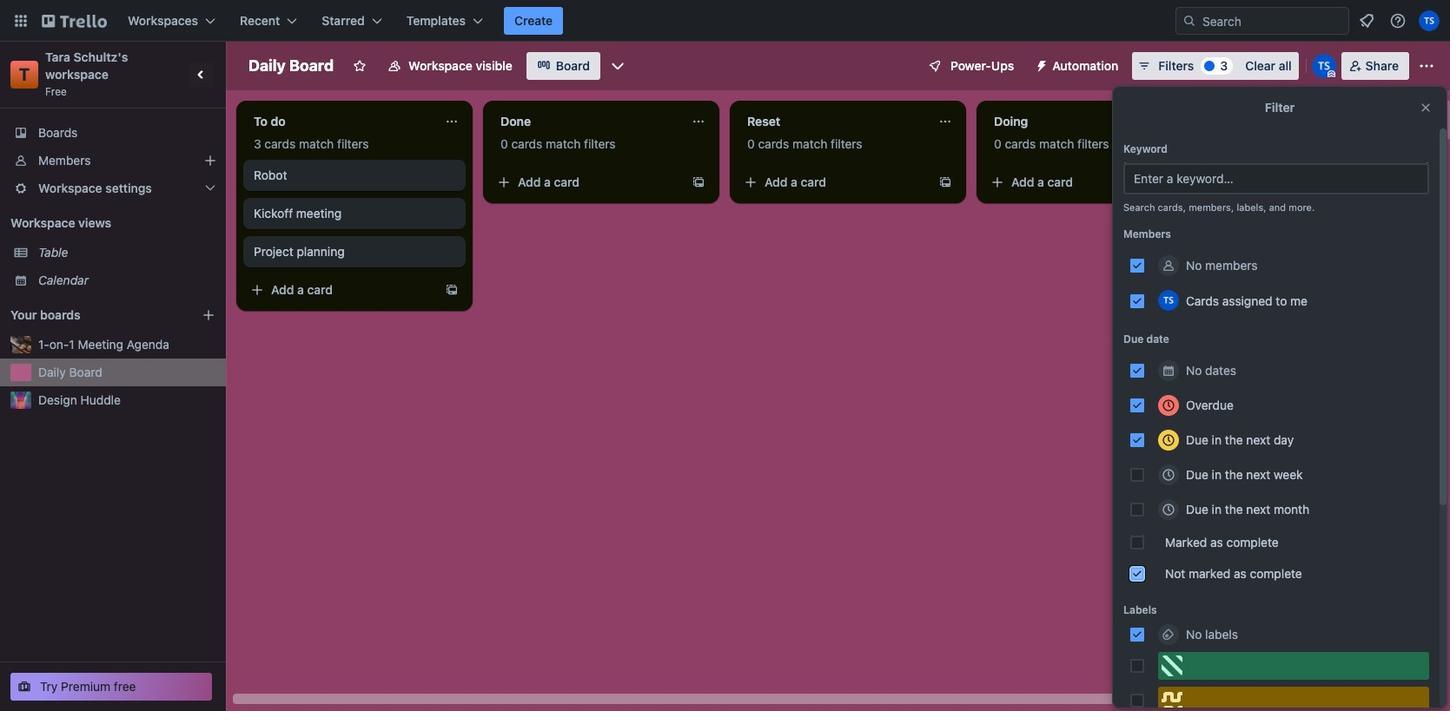 Task type: describe. For each thing, give the bounding box(es) containing it.
search cards, members, labels, and more.
[[1124, 202, 1315, 213]]

Search field
[[1197, 8, 1349, 34]]

done
[[501, 114, 531, 129]]

board inside text field
[[289, 56, 334, 75]]

automation button
[[1028, 52, 1129, 80]]

members,
[[1189, 202, 1234, 213]]

power-ups
[[951, 58, 1014, 73]]

open information menu image
[[1390, 12, 1407, 30]]

create button
[[504, 7, 563, 35]]

cards for reset
[[758, 136, 789, 151]]

1-
[[38, 337, 49, 352]]

dates
[[1206, 363, 1237, 378]]

share button
[[1342, 52, 1410, 80]]

back to home image
[[42, 7, 107, 35]]

kickoff
[[254, 206, 293, 221]]

kickoff meeting link
[[254, 205, 455, 223]]

to
[[254, 114, 268, 129]]

marked
[[1189, 567, 1231, 581]]

on-
[[49, 337, 69, 352]]

reset
[[747, 114, 781, 129]]

labels,
[[1237, 202, 1267, 213]]

next for day
[[1247, 433, 1271, 448]]

calendar
[[38, 273, 89, 288]]

workspace for workspace visible
[[409, 58, 473, 73]]

list
[[1329, 112, 1346, 127]]

no for no members
[[1186, 258, 1202, 273]]

workspace
[[45, 67, 109, 82]]

the for week
[[1225, 468, 1243, 482]]

assigned
[[1223, 293, 1273, 308]]

match for to do
[[299, 136, 334, 151]]

primary element
[[0, 0, 1451, 42]]

starred
[[322, 13, 365, 28]]

filters inside 'doing 0 cards match filters'
[[1078, 136, 1110, 151]]

boards
[[38, 125, 78, 140]]

workspace settings
[[38, 181, 152, 196]]

boards
[[40, 308, 81, 322]]

labels
[[1124, 604, 1157, 617]]

to
[[1276, 293, 1288, 308]]

project
[[254, 244, 294, 259]]

tara schultz's workspace free
[[45, 50, 131, 98]]

due in the next month
[[1186, 502, 1310, 517]]

workspace visible button
[[377, 52, 523, 80]]

customize views image
[[609, 57, 627, 75]]

not marked as complete
[[1166, 567, 1303, 581]]

star or unstar board image
[[353, 59, 367, 73]]

1 horizontal spatial as
[[1234, 567, 1247, 581]]

visible
[[476, 58, 513, 73]]

card for doing
[[1048, 175, 1073, 189]]

design
[[38, 393, 77, 408]]

free
[[114, 680, 136, 694]]

add a card button for doing
[[984, 169, 1179, 196]]

another
[[1281, 112, 1326, 127]]

Doing text field
[[984, 108, 1175, 136]]

doing
[[994, 114, 1029, 129]]

cards inside 'doing 0 cards match filters'
[[1005, 136, 1036, 151]]

1 horizontal spatial members
[[1124, 228, 1172, 241]]

views
[[78, 216, 111, 230]]

2 horizontal spatial board
[[556, 58, 590, 73]]

power-
[[951, 58, 992, 73]]

members
[[1206, 258, 1258, 273]]

3 cards match filters
[[254, 136, 369, 151]]

project planning
[[254, 244, 345, 259]]

tara schultz's workspace link
[[45, 50, 131, 82]]

1 vertical spatial tara schultz (taraschultz7) image
[[1159, 290, 1179, 311]]

huddle
[[80, 393, 121, 408]]

0 notifications image
[[1357, 10, 1378, 31]]

automation
[[1053, 58, 1119, 73]]

clear all
[[1246, 58, 1292, 73]]

workspaces
[[128, 13, 198, 28]]

robot link
[[254, 167, 455, 184]]

t
[[19, 64, 30, 84]]

labels
[[1206, 628, 1239, 642]]

Board name text field
[[240, 52, 343, 80]]

design huddle
[[38, 393, 121, 408]]

no for no dates
[[1186, 363, 1202, 378]]

settings
[[105, 181, 152, 196]]

create from template… image for 0 cards match filters
[[939, 176, 953, 189]]

0 cards match filters for reset
[[747, 136, 863, 151]]

add left another
[[1255, 112, 1278, 127]]

workspaces button
[[117, 7, 226, 35]]

in for due in the next day
[[1212, 433, 1222, 448]]

all
[[1279, 58, 1292, 73]]

0 horizontal spatial board
[[69, 365, 102, 380]]

due for due in the next day
[[1186, 433, 1209, 448]]

sm image
[[1028, 52, 1053, 76]]

cards for to do
[[265, 136, 296, 151]]

filter
[[1265, 100, 1295, 115]]

workspace for workspace views
[[10, 216, 75, 230]]

a for done
[[544, 175, 551, 189]]

0 for reset
[[747, 136, 755, 151]]

workspace for workspace settings
[[38, 181, 102, 196]]

month
[[1274, 502, 1310, 517]]

add a card for to do
[[271, 282, 333, 297]]

your
[[10, 308, 37, 322]]

a for doing
[[1038, 175, 1045, 189]]

match for reset
[[793, 136, 828, 151]]

templates
[[407, 13, 466, 28]]

power-ups button
[[916, 52, 1025, 80]]

add another list button
[[1224, 101, 1451, 139]]

cards,
[[1158, 202, 1186, 213]]

robot
[[254, 168, 287, 183]]

create from template… image for 3 cards match filters
[[445, 283, 459, 297]]

date
[[1147, 333, 1170, 346]]

your boards with 3 items element
[[10, 305, 176, 326]]

kickoff meeting
[[254, 206, 342, 221]]

match inside 'doing 0 cards match filters'
[[1040, 136, 1075, 151]]

agenda
[[127, 337, 169, 352]]

no dates
[[1186, 363, 1237, 378]]



Task type: vqa. For each thing, say whether or not it's contained in the screenshot.
bottommost training
no



Task type: locate. For each thing, give the bounding box(es) containing it.
1 create from template… image from the left
[[692, 176, 706, 189]]

cards down done
[[511, 136, 543, 151]]

close popover image
[[1419, 101, 1433, 115]]

0 vertical spatial no
[[1186, 258, 1202, 273]]

0 vertical spatial as
[[1211, 535, 1224, 550]]

in for due in the next week
[[1212, 468, 1222, 482]]

2 0 cards match filters from the left
[[747, 136, 863, 151]]

add down done
[[518, 175, 541, 189]]

next left month
[[1247, 502, 1271, 517]]

add a card down reset
[[765, 175, 827, 189]]

0 vertical spatial members
[[38, 153, 91, 168]]

2 create from template… image from the left
[[1186, 176, 1199, 189]]

do
[[271, 114, 286, 129]]

workspace down the "templates" dropdown button
[[409, 58, 473, 73]]

filters for to do
[[337, 136, 369, 151]]

next left week
[[1247, 468, 1271, 482]]

week
[[1274, 468, 1303, 482]]

card down done text box
[[554, 175, 580, 189]]

filters down reset text field
[[831, 136, 863, 151]]

cards assigned to me
[[1186, 293, 1308, 308]]

board up "design huddle"
[[69, 365, 102, 380]]

card for to do
[[307, 282, 333, 297]]

in for due in the next month
[[1212, 502, 1222, 517]]

in
[[1212, 433, 1222, 448], [1212, 468, 1222, 482], [1212, 502, 1222, 517]]

members link
[[0, 147, 226, 175]]

0 horizontal spatial create from template… image
[[445, 283, 459, 297]]

1-on-1 meeting agenda
[[38, 337, 169, 352]]

1 filters from the left
[[337, 136, 369, 151]]

1 vertical spatial no
[[1186, 363, 1202, 378]]

create from template… image
[[692, 176, 706, 189], [1186, 176, 1199, 189]]

3 filters from the left
[[831, 136, 863, 151]]

show menu image
[[1418, 57, 1436, 75]]

clear
[[1246, 58, 1276, 73]]

meeting
[[296, 206, 342, 221]]

the down 'due in the next day' at right bottom
[[1225, 468, 1243, 482]]

2 vertical spatial next
[[1247, 502, 1271, 517]]

1 vertical spatial create from template… image
[[445, 283, 459, 297]]

next left day
[[1247, 433, 1271, 448]]

a for reset
[[791, 175, 798, 189]]

4 match from the left
[[1040, 136, 1075, 151]]

0 horizontal spatial daily board
[[38, 365, 102, 380]]

due for due date
[[1124, 333, 1144, 346]]

match down done text box
[[546, 136, 581, 151]]

doing 0 cards match filters
[[994, 114, 1110, 151]]

design huddle link
[[38, 392, 216, 409]]

color: green, title: none element
[[1159, 653, 1430, 681]]

add a card button for reset
[[737, 169, 932, 196]]

0 horizontal spatial daily
[[38, 365, 66, 380]]

the for month
[[1225, 502, 1243, 517]]

filters down to do text field
[[337, 136, 369, 151]]

daily
[[249, 56, 286, 75], [38, 365, 66, 380]]

2 in from the top
[[1212, 468, 1222, 482]]

add a card for doing
[[1012, 175, 1073, 189]]

complete down 'marked as complete'
[[1250, 567, 1303, 581]]

3
[[1221, 58, 1228, 73], [254, 136, 261, 151]]

1 in from the top
[[1212, 433, 1222, 448]]

Done text field
[[490, 108, 681, 136]]

2 vertical spatial the
[[1225, 502, 1243, 517]]

1 horizontal spatial tara schultz (taraschultz7) image
[[1312, 54, 1336, 78]]

add a card button for done
[[490, 169, 685, 196]]

table link
[[38, 244, 216, 262]]

members down search
[[1124, 228, 1172, 241]]

add for done
[[518, 175, 541, 189]]

and
[[1270, 202, 1286, 213]]

2 next from the top
[[1247, 468, 1271, 482]]

add
[[1255, 112, 1278, 127], [518, 175, 541, 189], [765, 175, 788, 189], [1012, 175, 1035, 189], [271, 282, 294, 297]]

1 horizontal spatial 0
[[747, 136, 755, 151]]

board left star or unstar board icon
[[289, 56, 334, 75]]

1 match from the left
[[299, 136, 334, 151]]

3 match from the left
[[793, 136, 828, 151]]

complete down due in the next month at bottom right
[[1227, 535, 1279, 550]]

marked
[[1166, 535, 1207, 550]]

clear all button
[[1239, 52, 1299, 80]]

Reset text field
[[737, 108, 928, 136]]

0 vertical spatial create from template… image
[[939, 176, 953, 189]]

tara schultz (taraschultz7) image
[[1312, 54, 1336, 78], [1159, 290, 1179, 311]]

add down project
[[271, 282, 294, 297]]

1 horizontal spatial create from template… image
[[939, 176, 953, 189]]

0 horizontal spatial tara schultz (taraschultz7) image
[[1159, 290, 1179, 311]]

no labels
[[1186, 628, 1239, 642]]

add a card button down done text box
[[490, 169, 685, 196]]

add down reset
[[765, 175, 788, 189]]

tara schultz (taraschultz7) image
[[1419, 10, 1440, 31]]

add a card button
[[490, 169, 685, 196], [737, 169, 932, 196], [984, 169, 1179, 196], [243, 276, 438, 304]]

1 vertical spatial members
[[1124, 228, 1172, 241]]

recent
[[240, 13, 280, 28]]

1 vertical spatial complete
[[1250, 567, 1303, 581]]

2 vertical spatial in
[[1212, 502, 1222, 517]]

1 0 from the left
[[501, 136, 508, 151]]

add a card button down reset text field
[[737, 169, 932, 196]]

overdue
[[1186, 398, 1234, 413]]

0 horizontal spatial 0 cards match filters
[[501, 136, 616, 151]]

create from template… image for done
[[692, 176, 706, 189]]

1 horizontal spatial create from template… image
[[1186, 176, 1199, 189]]

due left date
[[1124, 333, 1144, 346]]

match down reset text field
[[793, 136, 828, 151]]

keyword
[[1124, 143, 1168, 156]]

card down 'doing 0 cards match filters'
[[1048, 175, 1073, 189]]

1 horizontal spatial daily
[[249, 56, 286, 75]]

workspace navigation collapse icon image
[[189, 63, 214, 87]]

0 cards match filters for done
[[501, 136, 616, 151]]

board link
[[527, 52, 601, 80]]

in down the overdue at the bottom
[[1212, 433, 1222, 448]]

members down boards
[[38, 153, 91, 168]]

color: yellow, title: none element
[[1159, 687, 1430, 712]]

3 the from the top
[[1225, 502, 1243, 517]]

the up due in the next week
[[1225, 433, 1243, 448]]

2 filters from the left
[[584, 136, 616, 151]]

0 down done
[[501, 136, 508, 151]]

Enter a keyword… text field
[[1124, 163, 1430, 195]]

cards for done
[[511, 136, 543, 151]]

filters for reset
[[831, 136, 863, 151]]

a down project planning
[[297, 282, 304, 297]]

add a card for done
[[518, 175, 580, 189]]

add a card button down project planning link
[[243, 276, 438, 304]]

t link
[[10, 61, 38, 89]]

due for due in the next week
[[1186, 468, 1209, 482]]

1 no from the top
[[1186, 258, 1202, 273]]

filters
[[337, 136, 369, 151], [584, 136, 616, 151], [831, 136, 863, 151], [1078, 136, 1110, 151]]

1 vertical spatial in
[[1212, 468, 1222, 482]]

2 cards from the left
[[511, 136, 543, 151]]

2 0 from the left
[[747, 136, 755, 151]]

workspace
[[409, 58, 473, 73], [38, 181, 102, 196], [10, 216, 75, 230]]

create from template… image for doing
[[1186, 176, 1199, 189]]

3 for 3
[[1221, 58, 1228, 73]]

2 vertical spatial no
[[1186, 628, 1202, 642]]

the up 'marked as complete'
[[1225, 502, 1243, 517]]

board left customize views "image"
[[556, 58, 590, 73]]

workspace visible
[[409, 58, 513, 73]]

your boards
[[10, 308, 81, 322]]

add a card down done
[[518, 175, 580, 189]]

cards down 'doing'
[[1005, 136, 1036, 151]]

2 the from the top
[[1225, 468, 1243, 482]]

add for reset
[[765, 175, 788, 189]]

0 vertical spatial daily
[[249, 56, 286, 75]]

0 vertical spatial 3
[[1221, 58, 1228, 73]]

search
[[1124, 202, 1155, 213]]

add a card for reset
[[765, 175, 827, 189]]

0 horizontal spatial members
[[38, 153, 91, 168]]

due in the next day
[[1186, 433, 1294, 448]]

To do text field
[[243, 108, 435, 136]]

0 vertical spatial daily board
[[249, 56, 334, 75]]

add down 'doing 0 cards match filters'
[[1012, 175, 1035, 189]]

0 cards match filters down done text box
[[501, 136, 616, 151]]

daily board down 1
[[38, 365, 102, 380]]

0 inside 'doing 0 cards match filters'
[[994, 136, 1002, 151]]

1 vertical spatial workspace
[[38, 181, 102, 196]]

workspace views
[[10, 216, 111, 230]]

card down planning
[[307, 282, 333, 297]]

workspace settings button
[[0, 175, 226, 203]]

a
[[544, 175, 551, 189], [791, 175, 798, 189], [1038, 175, 1045, 189], [297, 282, 304, 297]]

no left labels
[[1186, 628, 1202, 642]]

tara
[[45, 50, 70, 64]]

add a card down 'doing 0 cards match filters'
[[1012, 175, 1073, 189]]

0 vertical spatial next
[[1247, 433, 1271, 448]]

filters down doing text box
[[1078, 136, 1110, 151]]

next
[[1247, 433, 1271, 448], [1247, 468, 1271, 482], [1247, 502, 1271, 517]]

table
[[38, 245, 68, 260]]

add a card button for to do
[[243, 276, 438, 304]]

3 down to
[[254, 136, 261, 151]]

free
[[45, 85, 67, 98]]

tara schultz (taraschultz7) image left 'cards'
[[1159, 290, 1179, 311]]

0 vertical spatial in
[[1212, 433, 1222, 448]]

0 down reset
[[747, 136, 755, 151]]

create from template… image
[[939, 176, 953, 189], [445, 283, 459, 297]]

schultz's
[[74, 50, 128, 64]]

add for to do
[[271, 282, 294, 297]]

4 filters from the left
[[1078, 136, 1110, 151]]

tara schultz (taraschultz7) image right all on the top right of page
[[1312, 54, 1336, 78]]

me
[[1291, 293, 1308, 308]]

0 horizontal spatial 3
[[254, 136, 261, 151]]

filters down done text box
[[584, 136, 616, 151]]

daily board down recent dropdown button
[[249, 56, 334, 75]]

0 vertical spatial workspace
[[409, 58, 473, 73]]

premium
[[61, 680, 111, 694]]

workspace inside workspace visible 'button'
[[409, 58, 473, 73]]

1 vertical spatial the
[[1225, 468, 1243, 482]]

card for reset
[[801, 175, 827, 189]]

0 down 'doing'
[[994, 136, 1002, 151]]

marked as complete
[[1166, 535, 1279, 550]]

no left dates
[[1186, 363, 1202, 378]]

1 cards from the left
[[265, 136, 296, 151]]

match for done
[[546, 136, 581, 151]]

no
[[1186, 258, 1202, 273], [1186, 363, 1202, 378], [1186, 628, 1202, 642]]

0
[[501, 136, 508, 151], [747, 136, 755, 151], [994, 136, 1002, 151]]

search image
[[1183, 14, 1197, 28]]

2 horizontal spatial 0
[[994, 136, 1002, 151]]

more.
[[1289, 202, 1315, 213]]

in up 'marked as complete'
[[1212, 502, 1222, 517]]

calendar link
[[38, 272, 216, 289]]

ups
[[992, 58, 1014, 73]]

card
[[554, 175, 580, 189], [801, 175, 827, 189], [1048, 175, 1073, 189], [307, 282, 333, 297]]

1 horizontal spatial 0 cards match filters
[[747, 136, 863, 151]]

cards down do
[[265, 136, 296, 151]]

0 horizontal spatial as
[[1211, 535, 1224, 550]]

daily board inside board name text field
[[249, 56, 334, 75]]

1 vertical spatial as
[[1234, 567, 1247, 581]]

as
[[1211, 535, 1224, 550], [1234, 567, 1247, 581]]

3 next from the top
[[1247, 502, 1271, 517]]

cards
[[265, 136, 296, 151], [511, 136, 543, 151], [758, 136, 789, 151], [1005, 136, 1036, 151]]

1 vertical spatial daily
[[38, 365, 66, 380]]

a down 'doing 0 cards match filters'
[[1038, 175, 1045, 189]]

workspace inside workspace settings popup button
[[38, 181, 102, 196]]

due up marked
[[1186, 502, 1209, 517]]

3 cards from the left
[[758, 136, 789, 151]]

1 horizontal spatial board
[[289, 56, 334, 75]]

match down to do text field
[[299, 136, 334, 151]]

day
[[1274, 433, 1294, 448]]

due date
[[1124, 333, 1170, 346]]

2 vertical spatial workspace
[[10, 216, 75, 230]]

daily up design
[[38, 365, 66, 380]]

1 horizontal spatial daily board
[[249, 56, 334, 75]]

add board image
[[202, 309, 216, 322]]

daily down recent dropdown button
[[249, 56, 286, 75]]

1 vertical spatial 3
[[254, 136, 261, 151]]

members
[[38, 153, 91, 168], [1124, 228, 1172, 241]]

1 0 cards match filters from the left
[[501, 136, 616, 151]]

no members
[[1186, 258, 1258, 273]]

1-on-1 meeting agenda link
[[38, 336, 216, 354]]

3 no from the top
[[1186, 628, 1202, 642]]

try premium free
[[40, 680, 136, 694]]

next for week
[[1247, 468, 1271, 482]]

due in the next week
[[1186, 468, 1303, 482]]

2 match from the left
[[546, 136, 581, 151]]

0 for done
[[501, 136, 508, 151]]

workspace up table
[[10, 216, 75, 230]]

1 vertical spatial daily board
[[38, 365, 102, 380]]

3 left clear
[[1221, 58, 1228, 73]]

1
[[69, 337, 75, 352]]

no up 'cards'
[[1186, 258, 1202, 273]]

next for month
[[1247, 502, 1271, 517]]

0 horizontal spatial 0
[[501, 136, 508, 151]]

filters
[[1159, 58, 1195, 73]]

add a card down project planning
[[271, 282, 333, 297]]

daily inside board name text field
[[249, 56, 286, 75]]

cards down reset
[[758, 136, 789, 151]]

create
[[515, 13, 553, 28]]

add a card button down 'doing 0 cards match filters'
[[984, 169, 1179, 196]]

a down reset text field
[[791, 175, 798, 189]]

the for day
[[1225, 433, 1243, 448]]

card down reset text field
[[801, 175, 827, 189]]

2 no from the top
[[1186, 363, 1202, 378]]

planning
[[297, 244, 345, 259]]

complete
[[1227, 535, 1279, 550], [1250, 567, 1303, 581]]

due down 'due in the next day' at right bottom
[[1186, 468, 1209, 482]]

3 for 3 cards match filters
[[254, 136, 261, 151]]

1 vertical spatial next
[[1247, 468, 1271, 482]]

4 cards from the left
[[1005, 136, 1036, 151]]

1 next from the top
[[1247, 433, 1271, 448]]

filters for done
[[584, 136, 616, 151]]

due down the overdue at the bottom
[[1186, 433, 1209, 448]]

0 vertical spatial the
[[1225, 433, 1243, 448]]

a down done text box
[[544, 175, 551, 189]]

1 the from the top
[[1225, 433, 1243, 448]]

1 horizontal spatial 3
[[1221, 58, 1228, 73]]

0 vertical spatial complete
[[1227, 535, 1279, 550]]

due for due in the next month
[[1186, 502, 1209, 517]]

3 0 from the left
[[994, 136, 1002, 151]]

try premium free button
[[10, 674, 212, 701]]

to do
[[254, 114, 286, 129]]

match down doing text box
[[1040, 136, 1075, 151]]

project planning link
[[254, 243, 455, 261]]

no for no labels
[[1186, 628, 1202, 642]]

workspace up workspace views
[[38, 181, 102, 196]]

0 horizontal spatial create from template… image
[[692, 176, 706, 189]]

in down 'due in the next day' at right bottom
[[1212, 468, 1222, 482]]

3 in from the top
[[1212, 502, 1222, 517]]

card for done
[[554, 175, 580, 189]]

a for to do
[[297, 282, 304, 297]]

0 cards match filters down reset text field
[[747, 136, 863, 151]]

this member is an admin of this board. image
[[1328, 70, 1336, 78]]

0 vertical spatial tara schultz (taraschultz7) image
[[1312, 54, 1336, 78]]

recent button
[[229, 7, 308, 35]]



